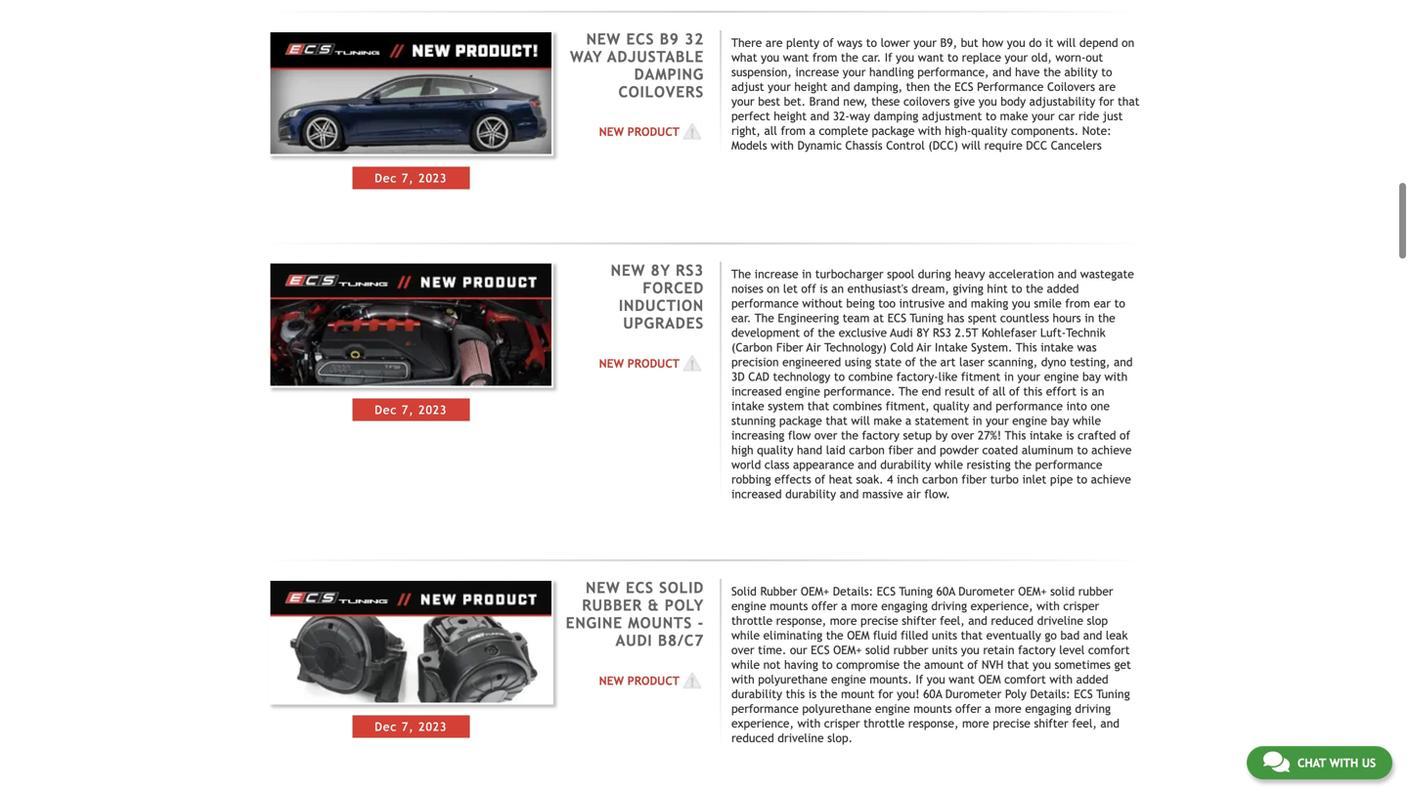 Task type: locate. For each thing, give the bounding box(es) containing it.
0 horizontal spatial over
[[732, 643, 755, 657]]

air
[[807, 341, 821, 354], [917, 341, 932, 354]]

3d
[[732, 370, 745, 384]]

was
[[1078, 341, 1097, 354]]

package
[[872, 124, 915, 137], [780, 414, 823, 428]]

poly down retain in the right of the page
[[1006, 687, 1027, 701]]

added inside the increase in turbocharger spool during heavy acceleration and wastegate noises on let off is an enthusiast's dream, giving hint to the added performance without being too intrusive and making you smile from ear to ear.  the engineering team at ecs tuning has spent countless hours in the development of the exclusive audi 8y rs3 2.5t kohlefaser luft-technik (carbon fiber air technology) cold air intake system. this intake was precision engineered using state of the art laser scanning, dyno testing, and 3d cad technology to combine factory-like fitment in your engine bay with increased engine performance. the end result of all of this effort is an intake system that combines fitment, quality and performance into one stunning package that will make a statement in your engine bay while increasing flow over the factory setup by over 27%! this intake is crafted of high quality hand laid carbon fiber and powder coated aluminum to achieve world class appearance and durability while resisting the performance robbing effects of heat soak. 4 inch carbon fiber turbo inlet pipe to achieve increased durability and massive air flow.
[[1047, 282, 1080, 296]]

a
[[810, 124, 816, 137], [906, 414, 912, 428], [842, 599, 848, 613], [985, 702, 992, 716]]

0 vertical spatial bay
[[1083, 370, 1102, 384]]

this up the coated
[[1005, 429, 1027, 442]]

over up powder
[[952, 429, 975, 442]]

to down acceleration
[[1012, 282, 1023, 296]]

added down sometimes
[[1077, 673, 1109, 686]]

2 horizontal spatial durability
[[881, 458, 932, 472]]

product down upgrades
[[628, 357, 680, 370]]

comments image
[[1264, 750, 1290, 774]]

experience,
[[971, 599, 1034, 613], [732, 717, 794, 730]]

3 dec from the top
[[375, 720, 397, 734]]

2 dec 7, 2023 link from the top
[[269, 262, 554, 507]]

0 vertical spatial fiber
[[889, 443, 914, 457]]

1 horizontal spatial 8y
[[917, 326, 930, 340]]

to down crafted
[[1078, 443, 1089, 457]]

1 vertical spatial dec
[[375, 403, 397, 417]]

1 horizontal spatial crisper
[[1064, 599, 1100, 613]]

us
[[1363, 756, 1377, 770]]

increased
[[732, 385, 782, 398], [732, 487, 782, 501]]

note:
[[1083, 124, 1112, 137]]

2 vertical spatial dec 7, 2023 link
[[269, 579, 554, 750]]

factory
[[862, 429, 900, 442], [1019, 643, 1056, 657]]

rs3 inside the increase in turbocharger spool during heavy acceleration and wastegate noises on let off is an enthusiast's dream, giving hint to the added performance without being too intrusive and making you smile from ear to ear.  the engineering team at ecs tuning has spent countless hours in the development of the exclusive audi 8y rs3 2.5t kohlefaser luft-technik (carbon fiber air technology) cold air intake system. this intake was precision engineered using state of the art laser scanning, dyno testing, and 3d cad technology to combine factory-like fitment in your engine bay with increased engine performance. the end result of all of this effort is an intake system that combines fitment, quality and performance into one stunning package that will make a statement in your engine bay while increasing flow over the factory setup by over 27%! this intake is crafted of high quality hand laid carbon fiber and powder coated aluminum to achieve world class appearance and durability while resisting the performance robbing effects of heat soak. 4 inch carbon fiber turbo inlet pipe to achieve increased durability and massive air flow.
[[933, 326, 952, 340]]

laid
[[826, 443, 846, 457]]

of down fitment
[[979, 385, 990, 398]]

1 vertical spatial experience,
[[732, 717, 794, 730]]

1 vertical spatial reduced
[[732, 731, 775, 745]]

1 horizontal spatial this
[[1024, 385, 1043, 398]]

0 vertical spatial solid
[[1051, 585, 1075, 598]]

2 vertical spatial intake
[[1030, 429, 1063, 442]]

0 vertical spatial tuning
[[910, 311, 944, 325]]

1 vertical spatial increase
[[755, 267, 799, 281]]

1 air from the left
[[807, 341, 821, 354]]

your down car.
[[843, 65, 866, 79]]

this
[[1024, 385, 1043, 398], [786, 687, 805, 701]]

0 vertical spatial are
[[766, 36, 783, 49]]

slop
[[1088, 614, 1109, 628]]

car.
[[862, 50, 882, 64]]

rs3
[[676, 262, 704, 280], [933, 326, 952, 340]]

dec 7, 2023 link
[[269, 30, 554, 189], [269, 262, 554, 507], [269, 579, 554, 750]]

ways
[[838, 36, 863, 49]]

1 vertical spatial on
[[767, 282, 780, 296]]

new product for poly
[[599, 674, 680, 688]]

0 vertical spatial if
[[885, 50, 893, 64]]

engaging up filled at right bottom
[[882, 599, 928, 613]]

crisper up slop.
[[825, 717, 861, 730]]

0 vertical spatial the
[[732, 267, 751, 281]]

product down damping
[[628, 125, 680, 139]]

a down the fitment,
[[906, 414, 912, 428]]

2 4 image from the top
[[680, 671, 704, 691]]

0 horizontal spatial solid
[[660, 579, 704, 597]]

intake
[[1041, 341, 1074, 354], [732, 399, 765, 413], [1030, 429, 1063, 442]]

1 vertical spatial new product
[[599, 357, 680, 370]]

your down adjust
[[732, 94, 755, 108]]

for
[[1100, 94, 1115, 108], [879, 687, 894, 701]]

tuning down get
[[1097, 687, 1131, 701]]

driving
[[932, 599, 968, 613], [1076, 702, 1112, 716]]

3 2023 from the top
[[419, 720, 447, 734]]

want down amount
[[949, 673, 975, 686]]

0 vertical spatial 7,
[[402, 171, 414, 185]]

1 dec from the top
[[375, 171, 397, 185]]

increase inside the increase in turbocharger spool during heavy acceleration and wastegate noises on let off is an enthusiast's dream, giving hint to the added performance without being too intrusive and making you smile from ear to ear.  the engineering team at ecs tuning has spent countless hours in the development of the exclusive audi 8y rs3 2.5t kohlefaser luft-technik (carbon fiber air technology) cold air intake system. this intake was precision engineered using state of the art laser scanning, dyno testing, and 3d cad technology to combine factory-like fitment in your engine bay with increased engine performance. the end result of all of this effort is an intake system that combines fitment, quality and performance into one stunning package that will make a statement in your engine bay while increasing flow over the factory setup by over 27%! this intake is crafted of high quality hand laid carbon fiber and powder coated aluminum to achieve world class appearance and durability while resisting the performance robbing effects of heat soak. 4 inch carbon fiber turbo inlet pipe to achieve increased durability and massive air flow.
[[755, 267, 799, 281]]

if inside solid rubber oem+ details:  ecs tuning 60a durometer oem+ solid rubber engine mounts offer a more engaging driving experience, with crisper throttle response, more precise shifter feel, and reduced driveline slop while eliminating the oem fluid filled units that eventually go bad and leak over time.  our ecs oem+ solid rubber units you retain factory level comfort while not having to compromise the amount of nvh that you sometimes get with polyurethane engine mounts. if you want oem comfort with added durability this is the mount for you!  60a durometer poly details:  ecs tuning performance polyurethane engine mounts offer a more engaging driving experience, with crisper throttle response, more precise shifter feel, and reduced driveline slop.
[[916, 673, 924, 686]]

intake up aluminum
[[1030, 429, 1063, 442]]

1 vertical spatial rs3
[[933, 326, 952, 340]]

1 vertical spatial feel,
[[1073, 717, 1098, 730]]

and down heat
[[840, 487, 859, 501]]

1 vertical spatial an
[[1092, 385, 1105, 398]]

0 vertical spatial height
[[795, 80, 828, 93]]

is
[[820, 282, 828, 296], [1081, 385, 1089, 398], [1067, 429, 1075, 442], [809, 687, 817, 701]]

coilovers down adjustable
[[619, 83, 704, 101]]

0 vertical spatial this
[[1024, 385, 1043, 398]]

new product for adjustable
[[599, 125, 680, 139]]

you right give
[[979, 94, 998, 108]]

turbo
[[991, 473, 1019, 486]]

0 vertical spatial poly
[[665, 597, 704, 614]]

dec 7, 2023 down the "new ecs b9 32 way adjustable damping coilovers" image on the top of page
[[375, 171, 447, 185]]

8y up induction
[[651, 262, 671, 280]]

achieve
[[1092, 443, 1132, 457], [1092, 473, 1132, 486]]

durability down not
[[732, 687, 783, 701]]

increase up brand on the top of page
[[796, 65, 840, 79]]

effects
[[775, 473, 812, 486]]

details:
[[833, 585, 874, 598], [1031, 687, 1071, 701]]

dynamic
[[798, 138, 842, 152]]

0 horizontal spatial from
[[781, 124, 806, 137]]

intake up stunning
[[732, 399, 765, 413]]

2 vertical spatial 2023
[[419, 720, 447, 734]]

flow.
[[925, 487, 951, 501]]

how
[[983, 36, 1004, 49]]

2023 down the new 8y rs3 forced induction upgrades image
[[419, 403, 447, 417]]

are
[[766, 36, 783, 49], [1099, 80, 1116, 93]]

engineering
[[778, 311, 840, 325]]

air
[[907, 487, 921, 501]]

acceleration
[[989, 267, 1055, 281]]

60a
[[937, 585, 956, 598], [924, 687, 943, 701]]

engine down you!
[[876, 702, 911, 716]]

0 vertical spatial durability
[[881, 458, 932, 472]]

dec 7, 2023
[[375, 171, 447, 185], [375, 403, 447, 417], [375, 720, 447, 734]]

1 2023 from the top
[[419, 171, 447, 185]]

audi inside "new ecs solid rubber & poly engine mounts - audi b8/c7"
[[616, 632, 653, 650]]

0 vertical spatial engaging
[[882, 599, 928, 613]]

2 7, from the top
[[402, 403, 414, 417]]

8y inside the increase in turbocharger spool during heavy acceleration and wastegate noises on let off is an enthusiast's dream, giving hint to the added performance without being too intrusive and making you smile from ear to ear.  the engineering team at ecs tuning has spent countless hours in the development of the exclusive audi 8y rs3 2.5t kohlefaser luft-technik (carbon fiber air technology) cold air intake system. this intake was precision engineered using state of the art laser scanning, dyno testing, and 3d cad technology to combine factory-like fitment in your engine bay with increased engine performance. the end result of all of this effort is an intake system that combines fitment, quality and performance into one stunning package that will make a statement in your engine bay while increasing flow over the factory setup by over 27%! this intake is crafted of high quality hand laid carbon fiber and powder coated aluminum to achieve world class appearance and durability while resisting the performance robbing effects of heat soak. 4 inch carbon fiber turbo inlet pipe to achieve increased durability and massive air flow.
[[917, 326, 930, 340]]

if
[[885, 50, 893, 64], [916, 673, 924, 686]]

air up engineered
[[807, 341, 821, 354]]

oem+
[[801, 585, 830, 598], [1019, 585, 1047, 598], [834, 643, 862, 657]]

dec 7, 2023 link for new ecs b9 32 way adjustable damping coilovers
[[269, 30, 554, 189]]

new product down b8/c7
[[599, 674, 680, 688]]

1 horizontal spatial engaging
[[1026, 702, 1072, 716]]

require
[[985, 138, 1023, 152]]

chat with us link
[[1247, 747, 1393, 780]]

0 horizontal spatial fiber
[[889, 443, 914, 457]]

1 dec 7, 2023 from the top
[[375, 171, 447, 185]]

0 horizontal spatial rubber
[[582, 597, 643, 614]]

0 horizontal spatial solid
[[866, 643, 890, 657]]

2 horizontal spatial will
[[1057, 36, 1077, 49]]

for up just
[[1100, 94, 1115, 108]]

tuning inside the increase in turbocharger spool during heavy acceleration and wastegate noises on let off is an enthusiast's dream, giving hint to the added performance without being too intrusive and making you smile from ear to ear.  the engineering team at ecs tuning has spent countless hours in the development of the exclusive audi 8y rs3 2.5t kohlefaser luft-technik (carbon fiber air technology) cold air intake system. this intake was precision engineered using state of the art laser scanning, dyno testing, and 3d cad technology to combine factory-like fitment in your engine bay with increased engine performance. the end result of all of this effort is an intake system that combines fitment, quality and performance into one stunning package that will make a statement in your engine bay while increasing flow over the factory setup by over 27%! this intake is crafted of high quality hand laid carbon fiber and powder coated aluminum to achieve world class appearance and durability while resisting the performance robbing effects of heat soak. 4 inch carbon fiber turbo inlet pipe to achieve increased durability and massive air flow.
[[910, 311, 944, 325]]

the up development
[[755, 311, 775, 325]]

while up crafted
[[1073, 414, 1102, 428]]

poly
[[665, 597, 704, 614], [1006, 687, 1027, 701]]

want down 'b9,'
[[918, 50, 944, 64]]

2 vertical spatial the
[[899, 385, 919, 398]]

performance inside solid rubber oem+ details:  ecs tuning 60a durometer oem+ solid rubber engine mounts offer a more engaging driving experience, with crisper throttle response, more precise shifter feel, and reduced driveline slop while eliminating the oem fluid filled units that eventually go bad and leak over time.  our ecs oem+ solid rubber units you retain factory level comfort while not having to compromise the amount of nvh that you sometimes get with polyurethane engine mounts. if you want oem comfort with added durability this is the mount for you!  60a durometer poly details:  ecs tuning performance polyurethane engine mounts offer a more engaging driving experience, with crisper throttle response, more precise shifter feel, and reduced driveline slop.
[[732, 702, 799, 716]]

dec for new 8y rs3 forced induction upgrades
[[375, 403, 397, 417]]

response, down you!
[[909, 717, 959, 730]]

b8/c7
[[658, 632, 704, 650]]

quality
[[972, 124, 1008, 137], [934, 399, 970, 413], [757, 443, 794, 457]]

quality down result at the right
[[934, 399, 970, 413]]

engine up the time.
[[732, 599, 767, 613]]

2 vertical spatial will
[[852, 414, 871, 428]]

you up the countless
[[1013, 297, 1031, 310]]

3 dec 7, 2023 link from the top
[[269, 579, 554, 750]]

1 vertical spatial for
[[879, 687, 894, 701]]

0 vertical spatial for
[[1100, 94, 1115, 108]]

1 vertical spatial increased
[[732, 487, 782, 501]]

1 increased from the top
[[732, 385, 782, 398]]

an
[[832, 282, 844, 296], [1092, 385, 1105, 398]]

2 dec 7, 2023 from the top
[[375, 403, 447, 417]]

0 vertical spatial driveline
[[1038, 614, 1084, 628]]

product for new 8y rs3 forced induction upgrades
[[628, 357, 680, 370]]

0 vertical spatial all
[[765, 124, 778, 137]]

0 vertical spatial mounts
[[770, 599, 809, 613]]

over inside solid rubber oem+ details:  ecs tuning 60a durometer oem+ solid rubber engine mounts offer a more engaging driving experience, with crisper throttle response, more precise shifter feel, and reduced driveline slop while eliminating the oem fluid filled units that eventually go bad and leak over time.  our ecs oem+ solid rubber units you retain factory level comfort while not having to compromise the amount of nvh that you sometimes get with polyurethane engine mounts. if you want oem comfort with added durability this is the mount for you!  60a durometer poly details:  ecs tuning performance polyurethane engine mounts offer a more engaging driving experience, with crisper throttle response, more precise shifter feel, and reduced driveline slop.
[[732, 643, 755, 657]]

there are plenty of ways to lower your b9, but how you do it will depend on what you want from the car. if you want to replace your old, worn-out suspension, increase your handling performance, and have the ability to adjust your height and damping, then the ecs performance coilovers are your best bet.  brand new, these coilovers give you body adjustability for that perfect height and 32-way damping adjustment to make your car ride just right, all from a complete package with high-quality components.  note: models with dynamic chassis control (dcc) will require dcc cancelers
[[732, 36, 1140, 152]]

1 new product from the top
[[599, 125, 680, 139]]

shifter up filled at right bottom
[[902, 614, 937, 628]]

1 horizontal spatial are
[[1099, 80, 1116, 93]]

package inside the increase in turbocharger spool during heavy acceleration and wastegate noises on let off is an enthusiast's dream, giving hint to the added performance without being too intrusive and making you smile from ear to ear.  the engineering team at ecs tuning has spent countless hours in the development of the exclusive audi 8y rs3 2.5t kohlefaser luft-technik (carbon fiber air technology) cold air intake system. this intake was precision engineered using state of the art laser scanning, dyno testing, and 3d cad technology to combine factory-like fitment in your engine bay with increased engine performance. the end result of all of this effort is an intake system that combines fitment, quality and performance into one stunning package that will make a statement in your engine bay while increasing flow over the factory setup by over 27%! this intake is crafted of high quality hand laid carbon fiber and powder coated aluminum to achieve world class appearance and durability while resisting the performance robbing effects of heat soak. 4 inch carbon fiber turbo inlet pipe to achieve increased durability and massive air flow.
[[780, 414, 823, 428]]

1 horizontal spatial an
[[1092, 385, 1105, 398]]

durability up inch
[[881, 458, 932, 472]]

0 vertical spatial details:
[[833, 585, 874, 598]]

1 7, from the top
[[402, 171, 414, 185]]

you inside the increase in turbocharger spool during heavy acceleration and wastegate noises on let off is an enthusiast's dream, giving hint to the added performance without being too intrusive and making you smile from ear to ear.  the engineering team at ecs tuning has spent countless hours in the development of the exclusive audi 8y rs3 2.5t kohlefaser luft-technik (carbon fiber air technology) cold air intake system. this intake was precision engineered using state of the art laser scanning, dyno testing, and 3d cad technology to combine factory-like fitment in your engine bay with increased engine performance. the end result of all of this effort is an intake system that combines fitment, quality and performance into one stunning package that will make a statement in your engine bay while increasing flow over the factory setup by over 27%! this intake is crafted of high quality hand laid carbon fiber and powder coated aluminum to achieve world class appearance and durability while resisting the performance robbing effects of heat soak. 4 inch carbon fiber turbo inlet pipe to achieve increased durability and massive air flow.
[[1013, 297, 1031, 310]]

1 vertical spatial comfort
[[1005, 673, 1047, 686]]

3 new product from the top
[[599, 674, 680, 688]]

1 vertical spatial audi
[[616, 632, 653, 650]]

1 vertical spatial all
[[993, 385, 1006, 398]]

lower
[[881, 36, 911, 49]]

being
[[847, 297, 875, 310]]

product
[[628, 125, 680, 139], [628, 357, 680, 370], [628, 674, 680, 688]]

dec 7, 2023 link for new ecs solid rubber & poly engine mounts - audi b8/c7
[[269, 579, 554, 750]]

1 horizontal spatial precise
[[993, 717, 1031, 730]]

new up induction
[[611, 262, 646, 280]]

performance,
[[918, 65, 990, 79]]

0 vertical spatial driving
[[932, 599, 968, 613]]

it
[[1046, 36, 1054, 49]]

compromise
[[837, 658, 900, 672]]

want inside solid rubber oem+ details:  ecs tuning 60a durometer oem+ solid rubber engine mounts offer a more engaging driving experience, with crisper throttle response, more precise shifter feel, and reduced driveline slop while eliminating the oem fluid filled units that eventually go bad and leak over time.  our ecs oem+ solid rubber units you retain factory level comfort while not having to compromise the amount of nvh that you sometimes get with polyurethane engine mounts. if you want oem comfort with added durability this is the mount for you!  60a durometer poly details:  ecs tuning performance polyurethane engine mounts offer a more engaging driving experience, with crisper throttle response, more precise shifter feel, and reduced driveline slop.
[[949, 673, 975, 686]]

ecs inside "new ecs solid rubber & poly engine mounts - audi b8/c7"
[[626, 579, 654, 597]]

2 horizontal spatial from
[[1066, 297, 1091, 310]]

new inside 'new ecs b9 32 way adjustable damping coilovers'
[[587, 30, 621, 48]]

countless
[[1001, 311, 1050, 325]]

and down brand on the top of page
[[811, 109, 830, 123]]

factory inside the increase in turbocharger spool during heavy acceleration and wastegate noises on let off is an enthusiast's dream, giving hint to the added performance without being too intrusive and making you smile from ear to ear.  the engineering team at ecs tuning has spent countless hours in the development of the exclusive audi 8y rs3 2.5t kohlefaser luft-technik (carbon fiber air technology) cold air intake system. this intake was precision engineered using state of the art laser scanning, dyno testing, and 3d cad technology to combine factory-like fitment in your engine bay with increased engine performance. the end result of all of this effort is an intake system that combines fitment, quality and performance into one stunning package that will make a statement in your engine bay while increasing flow over the factory setup by over 27%! this intake is crafted of high quality hand laid carbon fiber and powder coated aluminum to achieve world class appearance and durability while resisting the performance robbing effects of heat soak. 4 inch carbon fiber turbo inlet pipe to achieve increased durability and massive air flow.
[[862, 429, 900, 442]]

0 horizontal spatial oem+
[[801, 585, 830, 598]]

oem down nvh
[[979, 673, 1001, 686]]

throttle
[[732, 614, 773, 628], [864, 717, 905, 730]]

one
[[1091, 399, 1110, 413]]

4 image for new ecs b9 32 way adjustable damping coilovers
[[680, 122, 704, 142]]

to right having
[[822, 658, 833, 672]]

1 vertical spatial bay
[[1051, 414, 1070, 428]]

of inside solid rubber oem+ details:  ecs tuning 60a durometer oem+ solid rubber engine mounts offer a more engaging driving experience, with crisper throttle response, more precise shifter feel, and reduced driveline slop while eliminating the oem fluid filled units that eventually go bad and leak over time.  our ecs oem+ solid rubber units you retain factory level comfort while not having to compromise the amount of nvh that you sometimes get with polyurethane engine mounts. if you want oem comfort with added durability this is the mount for you!  60a durometer poly details:  ecs tuning performance polyurethane engine mounts offer a more engaging driving experience, with crisper throttle response, more precise shifter feel, and reduced driveline slop.
[[968, 658, 979, 672]]

2 dec from the top
[[375, 403, 397, 417]]

1 4 image from the top
[[680, 122, 704, 142]]

1 horizontal spatial experience,
[[971, 599, 1034, 613]]

feel, down sometimes
[[1073, 717, 1098, 730]]

new product down damping
[[599, 125, 680, 139]]

rubber left the &
[[582, 597, 643, 614]]

2023
[[419, 171, 447, 185], [419, 403, 447, 417], [419, 720, 447, 734]]

adjustable
[[608, 48, 704, 65]]

heat
[[829, 473, 853, 486]]

if inside there are plenty of ways to lower your b9, but how you do it will depend on what you want from the car. if you want to replace your old, worn-out suspension, increase your handling performance, and have the ability to adjust your height and damping, then the ecs performance coilovers are your best bet.  brand new, these coilovers give you body adjustability for that perfect height and 32-way damping adjustment to make your car ride just right, all from a complete package with high-quality components.  note: models with dynamic chassis control (dcc) will require dcc cancelers
[[885, 50, 893, 64]]

dec
[[375, 171, 397, 185], [375, 403, 397, 417], [375, 720, 397, 734]]

ecs inside 'new ecs b9 32 way adjustable damping coilovers'
[[627, 30, 655, 48]]

1 vertical spatial added
[[1077, 673, 1109, 686]]

and down slop
[[1084, 629, 1103, 642]]

2023 for new ecs b9 32 way adjustable damping coilovers
[[419, 171, 447, 185]]

increased down "cad"
[[732, 385, 782, 398]]

2 new product from the top
[[599, 357, 680, 370]]

60a right you!
[[924, 687, 943, 701]]

cad
[[749, 370, 770, 384]]

0 vertical spatial feel,
[[940, 614, 965, 628]]

will inside the increase in turbocharger spool during heavy acceleration and wastegate noises on let off is an enthusiast's dream, giving hint to the added performance without being too intrusive and making you smile from ear to ear.  the engineering team at ecs tuning has spent countless hours in the development of the exclusive audi 8y rs3 2.5t kohlefaser luft-technik (carbon fiber air technology) cold air intake system. this intake was precision engineered using state of the art laser scanning, dyno testing, and 3d cad technology to combine factory-like fitment in your engine bay with increased engine performance. the end result of all of this effort is an intake system that combines fitment, quality and performance into one stunning package that will make a statement in your engine bay while increasing flow over the factory setup by over 27%! this intake is crafted of high quality hand laid carbon fiber and powder coated aluminum to achieve world class appearance and durability while resisting the performance robbing effects of heat soak. 4 inch carbon fiber turbo inlet pipe to achieve increased durability and massive air flow.
[[852, 414, 871, 428]]

for inside solid rubber oem+ details:  ecs tuning 60a durometer oem+ solid rubber engine mounts offer a more engaging driving experience, with crisper throttle response, more precise shifter feel, and reduced driveline slop while eliminating the oem fluid filled units that eventually go bad and leak over time.  our ecs oem+ solid rubber units you retain factory level comfort while not having to compromise the amount of nvh that you sometimes get with polyurethane engine mounts. if you want oem comfort with added durability this is the mount for you!  60a durometer poly details:  ecs tuning performance polyurethane engine mounts offer a more engaging driving experience, with crisper throttle response, more precise shifter feel, and reduced driveline slop.
[[879, 687, 894, 701]]

while left not
[[732, 658, 760, 672]]

0 horizontal spatial precise
[[861, 614, 899, 628]]

2 vertical spatial dec 7, 2023
[[375, 720, 447, 734]]

ecs down "too"
[[888, 311, 907, 325]]

2 horizontal spatial over
[[952, 429, 975, 442]]

1 horizontal spatial rubber
[[761, 585, 798, 598]]

1 vertical spatial 7,
[[402, 403, 414, 417]]

and up 'smile'
[[1058, 267, 1077, 281]]

1 horizontal spatial oem
[[979, 673, 1001, 686]]

make down the fitment,
[[874, 414, 902, 428]]

this up scanning,
[[1016, 341, 1038, 354]]

into
[[1067, 399, 1088, 413]]

statement
[[916, 414, 969, 428]]

bay down testing,
[[1083, 370, 1102, 384]]

the left mount
[[821, 687, 838, 701]]

audi inside the increase in turbocharger spool during heavy acceleration and wastegate noises on let off is an enthusiast's dream, giving hint to the added performance without being too intrusive and making you smile from ear to ear.  the engineering team at ecs tuning has spent countless hours in the development of the exclusive audi 8y rs3 2.5t kohlefaser luft-technik (carbon fiber air technology) cold air intake system. this intake was precision engineered using state of the art laser scanning, dyno testing, and 3d cad technology to combine factory-like fitment in your engine bay with increased engine performance. the end result of all of this effort is an intake system that combines fitment, quality and performance into one stunning package that will make a statement in your engine bay while increasing flow over the factory setup by over 27%! this intake is crafted of high quality hand laid carbon fiber and powder coated aluminum to achieve world class appearance and durability while resisting the performance robbing effects of heat soak. 4 inch carbon fiber turbo inlet pipe to achieve increased durability and massive air flow.
[[891, 326, 914, 340]]

dec 7, 2023 link for new 8y rs3 forced induction upgrades
[[269, 262, 554, 507]]

solid inside "new ecs solid rubber & poly engine mounts - audi b8/c7"
[[660, 579, 704, 597]]

experience, down not
[[732, 717, 794, 730]]

3 dec 7, 2023 from the top
[[375, 720, 447, 734]]

solid down fluid
[[866, 643, 890, 657]]

ecs up fluid
[[877, 585, 896, 598]]

rubber
[[761, 585, 798, 598], [582, 597, 643, 614]]

our
[[790, 643, 808, 657]]

a up 'compromise'
[[842, 599, 848, 613]]

quality up require
[[972, 124, 1008, 137]]

high
[[732, 443, 754, 457]]

fiber down resisting
[[962, 473, 987, 486]]

2023 down the "new ecs b9 32 way adjustable damping coilovers" image on the top of page
[[419, 171, 447, 185]]

2023 for new ecs solid rubber & poly engine mounts - audi b8/c7
[[419, 720, 447, 734]]

0 vertical spatial quality
[[972, 124, 1008, 137]]

result
[[945, 385, 975, 398]]

make down the body at the top right of the page
[[1001, 109, 1029, 123]]

dec down the "new ecs b9 32 way adjustable damping coilovers" image on the top of page
[[375, 171, 397, 185]]

0 vertical spatial achieve
[[1092, 443, 1132, 457]]

1 horizontal spatial bay
[[1083, 370, 1102, 384]]

1 horizontal spatial all
[[993, 385, 1006, 398]]

height
[[795, 80, 828, 93], [774, 109, 807, 123]]

0 horizontal spatial driveline
[[778, 731, 824, 745]]

7, down the "new ecs b9 32 way adjustable damping coilovers" image on the top of page
[[402, 171, 414, 185]]

comfort down leak
[[1089, 643, 1131, 657]]

your up components.
[[1032, 109, 1055, 123]]

engine up aluminum
[[1013, 414, 1048, 428]]

car
[[1059, 109, 1076, 123]]

performance down noises
[[732, 297, 799, 310]]

&
[[648, 597, 660, 614]]

you left do
[[1008, 36, 1026, 49]]

details: up fluid
[[833, 585, 874, 598]]

from up hours
[[1066, 297, 1091, 310]]

8y inside new 8y rs3 forced induction upgrades
[[651, 262, 671, 280]]

performance
[[978, 80, 1044, 93]]

1 vertical spatial factory
[[1019, 643, 1056, 657]]

0 vertical spatial this
[[1016, 341, 1038, 354]]

b9,
[[941, 36, 958, 49]]

ecs up give
[[955, 80, 974, 93]]

is inside solid rubber oem+ details:  ecs tuning 60a durometer oem+ solid rubber engine mounts offer a more engaging driving experience, with crisper throttle response, more precise shifter feel, and reduced driveline slop while eliminating the oem fluid filled units that eventually go bad and leak over time.  our ecs oem+ solid rubber units you retain factory level comfort while not having to compromise the amount of nvh that you sometimes get with polyurethane engine mounts. if you want oem comfort with added durability this is the mount for you!  60a durometer poly details:  ecs tuning performance polyurethane engine mounts offer a more engaging driving experience, with crisper throttle response, more precise shifter feel, and reduced driveline slop.
[[809, 687, 817, 701]]

8y down intrusive
[[917, 326, 930, 340]]

increased down robbing
[[732, 487, 782, 501]]

4 image
[[680, 122, 704, 142], [680, 671, 704, 691]]

2 vertical spatial durability
[[732, 687, 783, 701]]

0 horizontal spatial poly
[[665, 597, 704, 614]]

4 image for new ecs solid rubber & poly engine mounts - audi b8/c7
[[680, 671, 704, 691]]

want down plenty
[[783, 50, 809, 64]]

the up the fitment,
[[899, 385, 919, 398]]

to
[[867, 36, 878, 49], [948, 50, 959, 64], [1102, 65, 1113, 79], [986, 109, 997, 123], [1012, 282, 1023, 296], [1115, 297, 1126, 310], [834, 370, 845, 384], [1078, 443, 1089, 457], [1077, 473, 1088, 486], [822, 658, 833, 672]]

shifter down sometimes
[[1035, 717, 1069, 730]]

this inside solid rubber oem+ details:  ecs tuning 60a durometer oem+ solid rubber engine mounts offer a more engaging driving experience, with crisper throttle response, more precise shifter feel, and reduced driveline slop while eliminating the oem fluid filled units that eventually go bad and leak over time.  our ecs oem+ solid rubber units you retain factory level comfort while not having to compromise the amount of nvh that you sometimes get with polyurethane engine mounts. if you want oem comfort with added durability this is the mount for you!  60a durometer poly details:  ecs tuning performance polyurethane engine mounts offer a more engaging driving experience, with crisper throttle response, more precise shifter feel, and reduced driveline slop.
[[786, 687, 805, 701]]

new ecs b9 32 way adjustable damping coilovers image
[[269, 30, 554, 156]]

2 vertical spatial dec
[[375, 720, 397, 734]]

coated
[[983, 443, 1019, 457]]

will down combines
[[852, 414, 871, 428]]

more
[[851, 599, 878, 613], [830, 614, 858, 628], [995, 702, 1022, 716], [963, 717, 990, 730]]

0 vertical spatial response,
[[777, 614, 827, 628]]

dec 7, 2023 for new 8y rs3 forced induction upgrades
[[375, 403, 447, 417]]

coilovers inside there are plenty of ways to lower your b9, but how you do it will depend on what you want from the car. if you want to replace your old, worn-out suspension, increase your handling performance, and have the ability to adjust your height and damping, then the ecs performance coilovers are your best bet.  brand new, these coilovers give you body adjustability for that perfect height and 32-way damping adjustment to make your car ride just right, all from a complete package with high-quality components.  note: models with dynamic chassis control (dcc) will require dcc cancelers
[[1048, 80, 1096, 93]]

precise down nvh
[[993, 717, 1031, 730]]

state
[[876, 355, 902, 369]]

3 product from the top
[[628, 674, 680, 688]]

oem+ up 'compromise'
[[834, 643, 862, 657]]

carbon up flow.
[[923, 473, 959, 486]]

coilovers
[[904, 94, 951, 108]]

1 dec 7, 2023 link from the top
[[269, 30, 554, 189]]

poly inside "new ecs solid rubber & poly engine mounts - audi b8/c7"
[[665, 597, 704, 614]]

2 product from the top
[[628, 357, 680, 370]]

1 product from the top
[[628, 125, 680, 139]]

and
[[993, 65, 1012, 79], [832, 80, 851, 93], [811, 109, 830, 123], [1058, 267, 1077, 281], [949, 297, 968, 310], [1114, 355, 1133, 369], [974, 399, 993, 413], [918, 443, 937, 457], [858, 458, 877, 472], [840, 487, 859, 501], [969, 614, 988, 628], [1084, 629, 1103, 642], [1101, 717, 1120, 730]]

7, for new ecs solid rubber & poly engine mounts - audi b8/c7
[[402, 720, 414, 734]]

bay down into
[[1051, 414, 1070, 428]]

of
[[823, 36, 834, 49], [804, 326, 815, 340], [906, 355, 916, 369], [979, 385, 990, 398], [1010, 385, 1020, 398], [1120, 429, 1131, 442], [815, 473, 826, 486], [968, 658, 979, 672]]

rubber inside solid rubber oem+ details:  ecs tuning 60a durometer oem+ solid rubber engine mounts offer a more engaging driving experience, with crisper throttle response, more precise shifter feel, and reduced driveline slop while eliminating the oem fluid filled units that eventually go bad and leak over time.  our ecs oem+ solid rubber units you retain factory level comfort while not having to compromise the amount of nvh that you sometimes get with polyurethane engine mounts. if you want oem comfort with added durability this is the mount for you!  60a durometer poly details:  ecs tuning performance polyurethane engine mounts offer a more engaging driving experience, with crisper throttle response, more precise shifter feel, and reduced driveline slop.
[[761, 585, 798, 598]]

0 vertical spatial carbon
[[850, 443, 885, 457]]

0 vertical spatial durometer
[[959, 585, 1015, 598]]

coilovers inside 'new ecs b9 32 way adjustable damping coilovers'
[[619, 83, 704, 101]]

1 horizontal spatial oem+
[[834, 643, 862, 657]]

on inside there are plenty of ways to lower your b9, but how you do it will depend on what you want from the car. if you want to replace your old, worn-out suspension, increase your handling performance, and have the ability to adjust your height and damping, then the ecs performance coilovers are your best bet.  brand new, these coilovers give you body adjustability for that perfect height and 32-way damping adjustment to make your car ride just right, all from a complete package with high-quality components.  note: models with dynamic chassis control (dcc) will require dcc cancelers
[[1122, 36, 1135, 49]]

3 7, from the top
[[402, 720, 414, 734]]

2 2023 from the top
[[419, 403, 447, 417]]

tuning up filled at right bottom
[[900, 585, 933, 598]]

product for new ecs solid rubber & poly engine mounts - audi b8/c7
[[628, 674, 680, 688]]

1 vertical spatial from
[[781, 124, 806, 137]]

package inside there are plenty of ways to lower your b9, but how you do it will depend on what you want from the car. if you want to replace your old, worn-out suspension, increase your handling performance, and have the ability to adjust your height and damping, then the ecs performance coilovers are your best bet.  brand new, these coilovers give you body adjustability for that perfect height and 32-way damping adjustment to make your car ride just right, all from a complete package with high-quality components.  note: models with dynamic chassis control (dcc) will require dcc cancelers
[[872, 124, 915, 137]]

dec down the new 8y rs3 forced induction upgrades image
[[375, 403, 397, 417]]



Task type: describe. For each thing, give the bounding box(es) containing it.
0 vertical spatial will
[[1057, 36, 1077, 49]]

dec for new ecs b9 32 way adjustable damping coilovers
[[375, 171, 397, 185]]

wastegate
[[1081, 267, 1135, 281]]

to inside solid rubber oem+ details:  ecs tuning 60a durometer oem+ solid rubber engine mounts offer a more engaging driving experience, with crisper throttle response, more precise shifter feel, and reduced driveline slop while eliminating the oem fluid filled units that eventually go bad and leak over time.  our ecs oem+ solid rubber units you retain factory level comfort while not having to compromise the amount of nvh that you sometimes get with polyurethane engine mounts. if you want oem comfort with added durability this is the mount for you!  60a durometer poly details:  ecs tuning performance polyurethane engine mounts offer a more engaging driving experience, with crisper throttle response, more precise shifter feel, and reduced driveline slop.
[[822, 658, 833, 672]]

0 horizontal spatial feel,
[[940, 614, 965, 628]]

engine
[[566, 614, 623, 632]]

performance.
[[824, 385, 896, 398]]

0 vertical spatial offer
[[812, 599, 838, 613]]

chat
[[1298, 756, 1327, 770]]

0 vertical spatial experience,
[[971, 599, 1034, 613]]

and down result at the right
[[974, 399, 993, 413]]

there
[[732, 36, 762, 49]]

the down engineering
[[818, 326, 836, 340]]

0 horizontal spatial the
[[732, 267, 751, 281]]

durability inside solid rubber oem+ details:  ecs tuning 60a durometer oem+ solid rubber engine mounts offer a more engaging driving experience, with crisper throttle response, more precise shifter feel, and reduced driveline slop while eliminating the oem fluid filled units that eventually go bad and leak over time.  our ecs oem+ solid rubber units you retain factory level comfort while not having to compromise the amount of nvh that you sometimes get with polyurethane engine mounts. if you want oem comfort with added durability this is the mount for you!  60a durometer poly details:  ecs tuning performance polyurethane engine mounts offer a more engaging driving experience, with crisper throttle response, more precise shifter feel, and reduced driveline slop.
[[732, 687, 783, 701]]

these
[[872, 94, 900, 108]]

right,
[[732, 124, 761, 137]]

7, for new 8y rs3 forced induction upgrades
[[402, 403, 414, 417]]

rubber inside "new ecs solid rubber & poly engine mounts - audi b8/c7"
[[582, 597, 643, 614]]

added inside solid rubber oem+ details:  ecs tuning 60a durometer oem+ solid rubber engine mounts offer a more engaging driving experience, with crisper throttle response, more precise shifter feel, and reduced driveline slop while eliminating the oem fluid filled units that eventually go bad and leak over time.  our ecs oem+ solid rubber units you retain factory level comfort while not having to compromise the amount of nvh that you sometimes get with polyurethane engine mounts. if you want oem comfort with added durability this is the mount for you!  60a durometer poly details:  ecs tuning performance polyurethane engine mounts offer a more engaging driving experience, with crisper throttle response, more precise shifter feel, and reduced driveline slop.
[[1077, 673, 1109, 686]]

complete
[[819, 124, 869, 137]]

2023 for new 8y rs3 forced induction upgrades
[[419, 403, 447, 417]]

your up 27%!
[[986, 414, 1009, 428]]

quality inside there are plenty of ways to lower your b9, but how you do it will depend on what you want from the car. if you want to replace your old, worn-out suspension, increase your handling performance, and have the ability to adjust your height and damping, then the ecs performance coilovers are your best bet.  brand new, these coilovers give you body adjustability for that perfect height and 32-way damping adjustment to make your car ride just right, all from a complete package with high-quality components.  note: models with dynamic chassis control (dcc) will require dcc cancelers
[[972, 124, 1008, 137]]

of inside there are plenty of ways to lower your b9, but how you do it will depend on what you want from the car. if you want to replace your old, worn-out suspension, increase your handling performance, and have the ability to adjust your height and damping, then the ecs performance coilovers are your best bet.  brand new, these coilovers give you body adjustability for that perfect height and 32-way damping adjustment to make your car ride just right, all from a complete package with high-quality components.  note: models with dynamic chassis control (dcc) will require dcc cancelers
[[823, 36, 834, 49]]

a inside there are plenty of ways to lower your b9, but how you do it will depend on what you want from the car. if you want to replace your old, worn-out suspension, increase your handling performance, and have the ability to adjust your height and damping, then the ecs performance coilovers are your best bet.  brand new, these coilovers give you body adjustability for that perfect height and 32-way damping adjustment to make your car ride just right, all from a complete package with high-quality components.  note: models with dynamic chassis control (dcc) will require dcc cancelers
[[810, 124, 816, 137]]

(dcc)
[[929, 138, 959, 152]]

intake
[[935, 341, 968, 354]]

do
[[1030, 36, 1042, 49]]

you down go
[[1033, 658, 1052, 672]]

team
[[843, 311, 870, 325]]

models
[[732, 138, 768, 152]]

ecs down sometimes
[[1075, 687, 1094, 701]]

old,
[[1032, 50, 1053, 64]]

your up have
[[1005, 50, 1028, 64]]

0 vertical spatial reduced
[[992, 614, 1034, 628]]

1 vertical spatial carbon
[[923, 473, 959, 486]]

fiber
[[777, 341, 804, 354]]

dec 7, 2023 for new ecs b9 32 way adjustable damping coilovers
[[375, 171, 447, 185]]

crafted
[[1078, 429, 1117, 442]]

bet.
[[784, 94, 806, 108]]

noises
[[732, 282, 764, 296]]

0 vertical spatial from
[[813, 50, 838, 64]]

and down get
[[1101, 717, 1120, 730]]

that inside there are plenty of ways to lower your b9, but how you do it will depend on what you want from the car. if you want to replace your old, worn-out suspension, increase your handling performance, and have the ability to adjust your height and damping, then the ecs performance coilovers are your best bet.  brand new, these coilovers give you body adjustability for that perfect height and 32-way damping adjustment to make your car ride just right, all from a complete package with high-quality components.  note: models with dynamic chassis control (dcc) will require dcc cancelers
[[1118, 94, 1140, 108]]

engine up mount
[[832, 673, 867, 686]]

nvh
[[982, 658, 1004, 672]]

1 horizontal spatial shifter
[[1035, 717, 1069, 730]]

setup
[[904, 429, 932, 442]]

0 horizontal spatial details:
[[833, 585, 874, 598]]

with inside the increase in turbocharger spool during heavy acceleration and wastegate noises on let off is an enthusiast's dream, giving hint to the added performance without being too intrusive and making you smile from ear to ear.  the engineering team at ecs tuning has spent countless hours in the development of the exclusive audi 8y rs3 2.5t kohlefaser luft-technik (carbon fiber air technology) cold air intake system. this intake was precision engineered using state of the art laser scanning, dyno testing, and 3d cad technology to combine factory-like fitment in your engine bay with increased engine performance. the end result of all of this effort is an intake system that combines fitment, quality and performance into one stunning package that will make a statement in your engine bay while increasing flow over the factory setup by over 27%! this intake is crafted of high quality hand laid carbon fiber and powder coated aluminum to achieve world class appearance and durability while resisting the performance robbing effects of heat soak. 4 inch carbon fiber turbo inlet pipe to achieve increased durability and massive air flow.
[[1105, 370, 1128, 384]]

the down ear
[[1099, 311, 1116, 325]]

is left crafted
[[1067, 429, 1075, 442]]

engine up effort
[[1045, 370, 1080, 384]]

adjustment
[[922, 109, 983, 123]]

new 8y rs3 forced induction upgrades
[[611, 262, 704, 332]]

0 vertical spatial units
[[932, 629, 958, 642]]

factory inside solid rubber oem+ details:  ecs tuning 60a durometer oem+ solid rubber engine mounts offer a more engaging driving experience, with crisper throttle response, more precise shifter feel, and reduced driveline slop while eliminating the oem fluid filled units that eventually go bad and leak over time.  our ecs oem+ solid rubber units you retain factory level comfort while not having to compromise the amount of nvh that you sometimes get with polyurethane engine mounts. if you want oem comfort with added durability this is the mount for you!  60a durometer poly details:  ecs tuning performance polyurethane engine mounts offer a more engaging driving experience, with crisper throttle response, more precise shifter feel, and reduced driveline slop.
[[1019, 643, 1056, 657]]

new ecs solid rubber & poly engine mounts - audi b8/c7 image
[[269, 579, 554, 705]]

0 vertical spatial polyurethane
[[759, 673, 828, 686]]

0 vertical spatial rubber
[[1079, 585, 1114, 598]]

2 vertical spatial tuning
[[1097, 687, 1131, 701]]

and right testing,
[[1114, 355, 1133, 369]]

new inside new 8y rs3 forced induction upgrades
[[611, 262, 646, 280]]

the up the mounts.
[[904, 658, 921, 672]]

0 horizontal spatial comfort
[[1005, 673, 1047, 686]]

increase inside there are plenty of ways to lower your b9, but how you do it will depend on what you want from the car. if you want to replace your old, worn-out suspension, increase your handling performance, and have the ability to adjust your height and damping, then the ecs performance coilovers are your best bet.  brand new, these coilovers give you body adjustability for that perfect height and 32-way damping adjustment to make your car ride just right, all from a complete package with high-quality components.  note: models with dynamic chassis control (dcc) will require dcc cancelers
[[796, 65, 840, 79]]

what
[[732, 50, 758, 64]]

0 horizontal spatial driving
[[932, 599, 968, 613]]

the down 'ways'
[[841, 50, 859, 64]]

while up the time.
[[732, 629, 760, 642]]

technik
[[1067, 326, 1106, 340]]

new down engine
[[599, 674, 624, 688]]

and up new, on the right
[[832, 80, 851, 93]]

let
[[784, 282, 798, 296]]

2 increased from the top
[[732, 487, 782, 501]]

control
[[887, 138, 925, 152]]

of down engineering
[[804, 326, 815, 340]]

development
[[732, 326, 800, 340]]

the right eliminating
[[826, 629, 844, 642]]

your left 'b9,'
[[914, 36, 937, 49]]

32-
[[833, 109, 850, 123]]

0 horizontal spatial reduced
[[732, 731, 775, 745]]

to right the pipe
[[1077, 473, 1088, 486]]

aluminum
[[1022, 443, 1074, 457]]

fitment
[[962, 370, 1001, 384]]

new 8y rs3 forced induction upgrades image
[[269, 262, 554, 388]]

-
[[698, 614, 704, 632]]

and up retain in the right of the page
[[969, 614, 988, 628]]

1 vertical spatial fiber
[[962, 473, 987, 486]]

of up factory- at the right top of page
[[906, 355, 916, 369]]

increasing
[[732, 429, 785, 442]]

to right ear
[[1115, 297, 1126, 310]]

during
[[918, 267, 952, 281]]

2 horizontal spatial oem+
[[1019, 585, 1047, 598]]

1 vertical spatial driving
[[1076, 702, 1112, 716]]

1 horizontal spatial solid
[[1051, 585, 1075, 598]]

of down scanning,
[[1010, 385, 1020, 398]]

factory-
[[897, 370, 939, 384]]

laser
[[960, 355, 985, 369]]

to down out on the top right of the page
[[1102, 65, 1113, 79]]

product for new ecs b9 32 way adjustable damping coilovers
[[628, 125, 680, 139]]

best
[[758, 94, 781, 108]]

in up technik
[[1085, 311, 1095, 325]]

in up off at top right
[[802, 267, 812, 281]]

all inside there are plenty of ways to lower your b9, but how you do it will depend on what you want from the car. if you want to replace your old, worn-out suspension, increase your handling performance, and have the ability to adjust your height and damping, then the ecs performance coilovers are your best bet.  brand new, these coilovers give you body adjustability for that perfect height and 32-way damping adjustment to make your car ride just right, all from a complete package with high-quality components.  note: models with dynamic chassis control (dcc) will require dcc cancelers
[[765, 124, 778, 137]]

while down powder
[[935, 458, 964, 472]]

mount
[[842, 687, 875, 701]]

technology
[[773, 370, 831, 384]]

massive
[[863, 487, 904, 501]]

performance down effort
[[996, 399, 1063, 413]]

a down nvh
[[985, 702, 992, 716]]

1 vertical spatial polyurethane
[[803, 702, 872, 716]]

stunning
[[732, 414, 776, 428]]

1 horizontal spatial the
[[755, 311, 775, 325]]

in up 27%!
[[973, 414, 983, 428]]

slop.
[[828, 731, 853, 745]]

to down the 'using'
[[834, 370, 845, 384]]

1 vertical spatial mounts
[[914, 702, 952, 716]]

1 horizontal spatial will
[[962, 138, 981, 152]]

1 vertical spatial units
[[932, 643, 958, 657]]

precision
[[732, 355, 779, 369]]

to up require
[[986, 109, 997, 123]]

new,
[[844, 94, 868, 108]]

that right "system"
[[808, 399, 830, 413]]

1 vertical spatial rubber
[[894, 643, 929, 657]]

end
[[922, 385, 942, 398]]

new down 'new ecs b9 32 way adjustable damping coilovers'
[[599, 125, 624, 139]]

that up nvh
[[961, 629, 983, 642]]

retain
[[984, 643, 1015, 657]]

0 horizontal spatial want
[[783, 50, 809, 64]]

for inside there are plenty of ways to lower your b9, but how you do it will depend on what you want from the car. if you want to replace your old, worn-out suspension, increase your handling performance, and have the ability to adjust your height and damping, then the ecs performance coilovers are your best bet.  brand new, these coilovers give you body adjustability for that perfect height and 32-way damping adjustment to make your car ride just right, all from a complete package with high-quality components.  note: models with dynamic chassis control (dcc) will require dcc cancelers
[[1100, 94, 1115, 108]]

and up has
[[949, 297, 968, 310]]

1 vertical spatial crisper
[[825, 717, 861, 730]]

1 vertical spatial tuning
[[900, 585, 933, 598]]

all inside the increase in turbocharger spool during heavy acceleration and wastegate noises on let off is an enthusiast's dream, giving hint to the added performance without being too intrusive and making you smile from ear to ear.  the engineering team at ecs tuning has spent countless hours in the development of the exclusive audi 8y rs3 2.5t kohlefaser luft-technik (carbon fiber air technology) cold air intake system. this intake was precision engineered using state of the art laser scanning, dyno testing, and 3d cad technology to combine factory-like fitment in your engine bay with increased engine performance. the end result of all of this effort is an intake system that combines fitment, quality and performance into one stunning package that will make a statement in your engine bay while increasing flow over the factory setup by over 27%! this intake is crafted of high quality hand laid carbon fiber and powder coated aluminum to achieve world class appearance and durability while resisting the performance robbing effects of heat soak. 4 inch carbon fiber turbo inlet pipe to achieve increased durability and massive air flow.
[[993, 385, 1006, 398]]

1 vertical spatial this
[[1005, 429, 1027, 442]]

0 horizontal spatial engaging
[[882, 599, 928, 613]]

ear.
[[732, 311, 752, 325]]

you down lower
[[896, 50, 915, 64]]

make inside there are plenty of ways to lower your b9, but how you do it will depend on what you want from the car. if you want to replace your old, worn-out suspension, increase your handling performance, and have the ability to adjust your height and damping, then the ecs performance coilovers are your best bet.  brand new, these coilovers give you body adjustability for that perfect height and 32-way damping adjustment to make your car ride just right, all from a complete package with high-quality components.  note: models with dynamic chassis control (dcc) will require dcc cancelers
[[1001, 109, 1029, 123]]

eliminating
[[764, 629, 823, 642]]

to up performance,
[[948, 50, 959, 64]]

fluid
[[874, 629, 898, 642]]

1 horizontal spatial want
[[918, 50, 944, 64]]

rs3 inside new 8y rs3 forced induction upgrades
[[676, 262, 704, 280]]

dec for new ecs solid rubber & poly engine mounts - audi b8/c7
[[375, 720, 397, 734]]

0 horizontal spatial quality
[[757, 443, 794, 457]]

0 horizontal spatial throttle
[[732, 614, 773, 628]]

1 horizontal spatial response,
[[909, 717, 959, 730]]

mounts.
[[870, 673, 913, 686]]

32
[[685, 30, 704, 48]]

engineered
[[783, 355, 842, 369]]

that down combines
[[826, 414, 848, 428]]

0 vertical spatial oem
[[848, 629, 870, 642]]

level
[[1060, 643, 1085, 657]]

0 horizontal spatial an
[[832, 282, 844, 296]]

suspension,
[[732, 65, 792, 79]]

0 horizontal spatial carbon
[[850, 443, 885, 457]]

on inside the increase in turbocharger spool during heavy acceleration and wastegate noises on let off is an enthusiast's dream, giving hint to the added performance without being too intrusive and making you smile from ear to ear.  the engineering team at ecs tuning has spent countless hours in the development of the exclusive audi 8y rs3 2.5t kohlefaser luft-technik (carbon fiber air technology) cold air intake system. this intake was precision engineered using state of the art laser scanning, dyno testing, and 3d cad technology to combine factory-like fitment in your engine bay with increased engine performance. the end result of all of this effort is an intake system that combines fitment, quality and performance into one stunning package that will make a statement in your engine bay while increasing flow over the factory setup by over 27%! this intake is crafted of high quality hand laid carbon fiber and powder coated aluminum to achieve world class appearance and durability while resisting the performance robbing effects of heat soak. 4 inch carbon fiber turbo inlet pipe to achieve increased durability and massive air flow.
[[767, 282, 780, 296]]

your down scanning,
[[1018, 370, 1041, 384]]

the down acceleration
[[1026, 282, 1044, 296]]

to up car.
[[867, 36, 878, 49]]

is up without
[[820, 282, 828, 296]]

1 vertical spatial durometer
[[946, 687, 1002, 701]]

of right crafted
[[1120, 429, 1131, 442]]

dec 7, 2023 for new ecs solid rubber & poly engine mounts - audi b8/c7
[[375, 720, 447, 734]]

1 horizontal spatial offer
[[956, 702, 982, 716]]

bad
[[1061, 629, 1080, 642]]

poly inside solid rubber oem+ details:  ecs tuning 60a durometer oem+ solid rubber engine mounts offer a more engaging driving experience, with crisper throttle response, more precise shifter feel, and reduced driveline slop while eliminating the oem fluid filled units that eventually go bad and leak over time.  our ecs oem+ solid rubber units you retain factory level comfort while not having to compromise the amount of nvh that you sometimes get with polyurethane engine mounts. if you want oem comfort with added durability this is the mount for you!  60a durometer poly details:  ecs tuning performance polyurethane engine mounts offer a more engaging driving experience, with crisper throttle response, more precise shifter feel, and reduced driveline slop.
[[1006, 687, 1027, 701]]

chassis
[[846, 138, 883, 152]]

testing,
[[1070, 355, 1111, 369]]

you left retain in the right of the page
[[962, 643, 980, 657]]

but
[[961, 36, 979, 49]]

1 vertical spatial throttle
[[864, 717, 905, 730]]

is up into
[[1081, 385, 1089, 398]]

off
[[802, 282, 817, 296]]

you up suspension,
[[761, 50, 780, 64]]

you down amount
[[927, 673, 946, 686]]

the increase in turbocharger spool during heavy acceleration and wastegate noises on let off is an enthusiast's dream, giving hint to the added performance without being too intrusive and making you smile from ear to ear.  the engineering team at ecs tuning has spent countless hours in the development of the exclusive audi 8y rs3 2.5t kohlefaser luft-technik (carbon fiber air technology) cold air intake system. this intake was precision engineered using state of the art laser scanning, dyno testing, and 3d cad technology to combine factory-like fitment in your engine bay with increased engine performance. the end result of all of this effort is an intake system that combines fitment, quality and performance into one stunning package that will make a statement in your engine bay while increasing flow over the factory setup by over 27%! this intake is crafted of high quality hand laid carbon fiber and powder coated aluminum to achieve world class appearance and durability while resisting the performance robbing effects of heat soak. 4 inch carbon fiber turbo inlet pipe to achieve increased durability and massive air flow.
[[732, 267, 1135, 501]]

ecs inside the increase in turbocharger spool during heavy acceleration and wastegate noises on let off is an enthusiast's dream, giving hint to the added performance without being too intrusive and making you smile from ear to ear.  the engineering team at ecs tuning has spent countless hours in the development of the exclusive audi 8y rs3 2.5t kohlefaser luft-technik (carbon fiber air technology) cold air intake system. this intake was precision engineered using state of the art laser scanning, dyno testing, and 3d cad technology to combine factory-like fitment in your engine bay with increased engine performance. the end result of all of this effort is an intake system that combines fitment, quality and performance into one stunning package that will make a statement in your engine bay while increasing flow over the factory setup by over 27%! this intake is crafted of high quality hand laid carbon fiber and powder coated aluminum to achieve world class appearance and durability while resisting the performance robbing effects of heat soak. 4 inch carbon fiber turbo inlet pipe to achieve increased durability and massive air flow.
[[888, 311, 907, 325]]

make inside the increase in turbocharger spool during heavy acceleration and wastegate noises on let off is an enthusiast's dream, giving hint to the added performance without being too intrusive and making you smile from ear to ear.  the engineering team at ecs tuning has spent countless hours in the development of the exclusive audi 8y rs3 2.5t kohlefaser luft-technik (carbon fiber air technology) cold air intake system. this intake was precision engineered using state of the art laser scanning, dyno testing, and 3d cad technology to combine factory-like fitment in your engine bay with increased engine performance. the end result of all of this effort is an intake system that combines fitment, quality and performance into one stunning package that will make a statement in your engine bay while increasing flow over the factory setup by over 27%! this intake is crafted of high quality hand laid carbon fiber and powder coated aluminum to achieve world class appearance and durability while resisting the performance robbing effects of heat soak. 4 inch carbon fiber turbo inlet pipe to achieve increased durability and massive air flow.
[[874, 414, 902, 428]]

your up the best
[[768, 80, 791, 93]]

1 vertical spatial driveline
[[778, 731, 824, 745]]

0 vertical spatial crisper
[[1064, 599, 1100, 613]]

combine
[[849, 370, 893, 384]]

world
[[732, 458, 761, 472]]

new down upgrades
[[599, 357, 624, 370]]

the up inlet
[[1015, 458, 1032, 472]]

1 horizontal spatial durability
[[786, 487, 837, 501]]

solid inside solid rubber oem+ details:  ecs tuning 60a durometer oem+ solid rubber engine mounts offer a more engaging driving experience, with crisper throttle response, more precise shifter feel, and reduced driveline slop while eliminating the oem fluid filled units that eventually go bad and leak over time.  our ecs oem+ solid rubber units you retain factory level comfort while not having to compromise the amount of nvh that you sometimes get with polyurethane engine mounts. if you want oem comfort with added durability this is the mount for you!  60a durometer poly details:  ecs tuning performance polyurethane engine mounts offer a more engaging driving experience, with crisper throttle response, more precise shifter feel, and reduced driveline slop.
[[732, 585, 757, 598]]

7, for new ecs b9 32 way adjustable damping coilovers
[[402, 171, 414, 185]]

1 horizontal spatial over
[[815, 429, 838, 442]]

of down appearance
[[815, 473, 826, 486]]

the up laid
[[841, 429, 859, 442]]

0 horizontal spatial are
[[766, 36, 783, 49]]

the down performance,
[[934, 80, 952, 93]]

combines
[[833, 399, 883, 413]]

giving
[[953, 282, 984, 296]]

hand
[[797, 443, 823, 457]]

solid rubber oem+ details:  ecs tuning 60a durometer oem+ solid rubber engine mounts offer a more engaging driving experience, with crisper throttle response, more precise shifter feel, and reduced driveline slop while eliminating the oem fluid filled units that eventually go bad and leak over time.  our ecs oem+ solid rubber units you retain factory level comfort while not having to compromise the amount of nvh that you sometimes get with polyurethane engine mounts. if you want oem comfort with added durability this is the mount for you!  60a durometer poly details:  ecs tuning performance polyurethane engine mounts offer a more engaging driving experience, with crisper throttle response, more precise shifter feel, and reduced driveline slop.
[[732, 585, 1132, 745]]

sometimes
[[1055, 658, 1111, 672]]

the up factory- at the right top of page
[[920, 355, 937, 369]]

1 vertical spatial details:
[[1031, 687, 1071, 701]]

ability
[[1065, 65, 1098, 79]]

ecs right our
[[811, 643, 830, 657]]

and up performance
[[993, 65, 1012, 79]]

a inside the increase in turbocharger spool during heavy acceleration and wastegate noises on let off is an enthusiast's dream, giving hint to the added performance without being too intrusive and making you smile from ear to ear.  the engineering team at ecs tuning has spent countless hours in the development of the exclusive audi 8y rs3 2.5t kohlefaser luft-technik (carbon fiber air technology) cold air intake system. this intake was precision engineered using state of the art laser scanning, dyno testing, and 3d cad technology to combine factory-like fitment in your engine bay with increased engine performance. the end result of all of this effort is an intake system that combines fitment, quality and performance into one stunning package that will make a statement in your engine bay while increasing flow over the factory setup by over 27%! this intake is crafted of high quality hand laid carbon fiber and powder coated aluminum to achieve world class appearance and durability while resisting the performance robbing effects of heat soak. 4 inch carbon fiber turbo inlet pipe to achieve increased durability and massive air flow.
[[906, 414, 912, 428]]

dyno
[[1042, 355, 1067, 369]]

appearance
[[793, 458, 855, 472]]

damping
[[635, 65, 704, 83]]

0 horizontal spatial shifter
[[902, 614, 937, 628]]

depend
[[1080, 36, 1119, 49]]

worn-
[[1056, 50, 1086, 64]]

new product for upgrades
[[599, 357, 680, 370]]

in down scanning,
[[1005, 370, 1015, 384]]

resisting
[[967, 458, 1011, 472]]

the down old,
[[1044, 65, 1062, 79]]

and up "soak." in the right bottom of the page
[[858, 458, 877, 472]]

that down retain in the right of the page
[[1008, 658, 1030, 672]]

1 vertical spatial intake
[[732, 399, 765, 413]]

damping,
[[854, 80, 903, 93]]

ecs inside there are plenty of ways to lower your b9, but how you do it will depend on what you want from the car. if you want to replace your old, worn-out suspension, increase your handling performance, and have the ability to adjust your height and damping, then the ecs performance coilovers are your best bet.  brand new, these coilovers give you body adjustability for that perfect height and 32-way damping adjustment to make your car ride just right, all from a complete package with high-quality components.  note: models with dynamic chassis control (dcc) will require dcc cancelers
[[955, 80, 974, 93]]

and down setup
[[918, 443, 937, 457]]

out
[[1086, 50, 1104, 64]]

engine down technology
[[786, 385, 821, 398]]

1 vertical spatial 60a
[[924, 687, 943, 701]]

new inside "new ecs solid rubber & poly engine mounts - audi b8/c7"
[[586, 579, 621, 597]]

from inside the increase in turbocharger spool during heavy acceleration and wastegate noises on let off is an enthusiast's dream, giving hint to the added performance without being too intrusive and making you smile from ear to ear.  the engineering team at ecs tuning has spent countless hours in the development of the exclusive audi 8y rs3 2.5t kohlefaser luft-technik (carbon fiber air technology) cold air intake system. this intake was precision engineered using state of the art laser scanning, dyno testing, and 3d cad technology to combine factory-like fitment in your engine bay with increased engine performance. the end result of all of this effort is an intake system that combines fitment, quality and performance into one stunning package that will make a statement in your engine bay while increasing flow over the factory setup by over 27%! this intake is crafted of high quality hand laid carbon fiber and powder coated aluminum to achieve world class appearance and durability while resisting the performance robbing effects of heat soak. 4 inch carbon fiber turbo inlet pipe to achieve increased durability and massive air flow.
[[1066, 297, 1091, 310]]

0 vertical spatial precise
[[861, 614, 899, 628]]

1 vertical spatial oem
[[979, 673, 1001, 686]]

effort
[[1047, 385, 1077, 398]]

too
[[879, 297, 896, 310]]

intrusive
[[900, 297, 945, 310]]

dcc
[[1027, 138, 1048, 152]]

1 vertical spatial achieve
[[1092, 473, 1132, 486]]

1 vertical spatial height
[[774, 109, 807, 123]]

2.5t
[[955, 326, 979, 340]]

0 vertical spatial intake
[[1041, 341, 1074, 354]]

this inside the increase in turbocharger spool during heavy acceleration and wastegate noises on let off is an enthusiast's dream, giving hint to the added performance without being too intrusive and making you smile from ear to ear.  the engineering team at ecs tuning has spent countless hours in the development of the exclusive audi 8y rs3 2.5t kohlefaser luft-technik (carbon fiber air technology) cold air intake system. this intake was precision engineered using state of the art laser scanning, dyno testing, and 3d cad technology to combine factory-like fitment in your engine bay with increased engine performance. the end result of all of this effort is an intake system that combines fitment, quality and performance into one stunning package that will make a statement in your engine bay while increasing flow over the factory setup by over 27%! this intake is crafted of high quality hand laid carbon fiber and powder coated aluminum to achieve world class appearance and durability while resisting the performance robbing effects of heat soak. 4 inch carbon fiber turbo inlet pipe to achieve increased durability and massive air flow.
[[1024, 385, 1043, 398]]

b9
[[660, 30, 680, 48]]

2 air from the left
[[917, 341, 932, 354]]

then
[[907, 80, 931, 93]]

replace
[[962, 50, 1002, 64]]

turbocharger
[[816, 267, 884, 281]]

1 vertical spatial solid
[[866, 643, 890, 657]]

1 vertical spatial are
[[1099, 80, 1116, 93]]

1 horizontal spatial quality
[[934, 399, 970, 413]]

get
[[1115, 658, 1132, 672]]

0 vertical spatial 60a
[[937, 585, 956, 598]]

4 image
[[680, 354, 704, 373]]

performance up the pipe
[[1036, 458, 1103, 472]]

1 horizontal spatial comfort
[[1089, 643, 1131, 657]]



Task type: vqa. For each thing, say whether or not it's contained in the screenshot.
freshen
no



